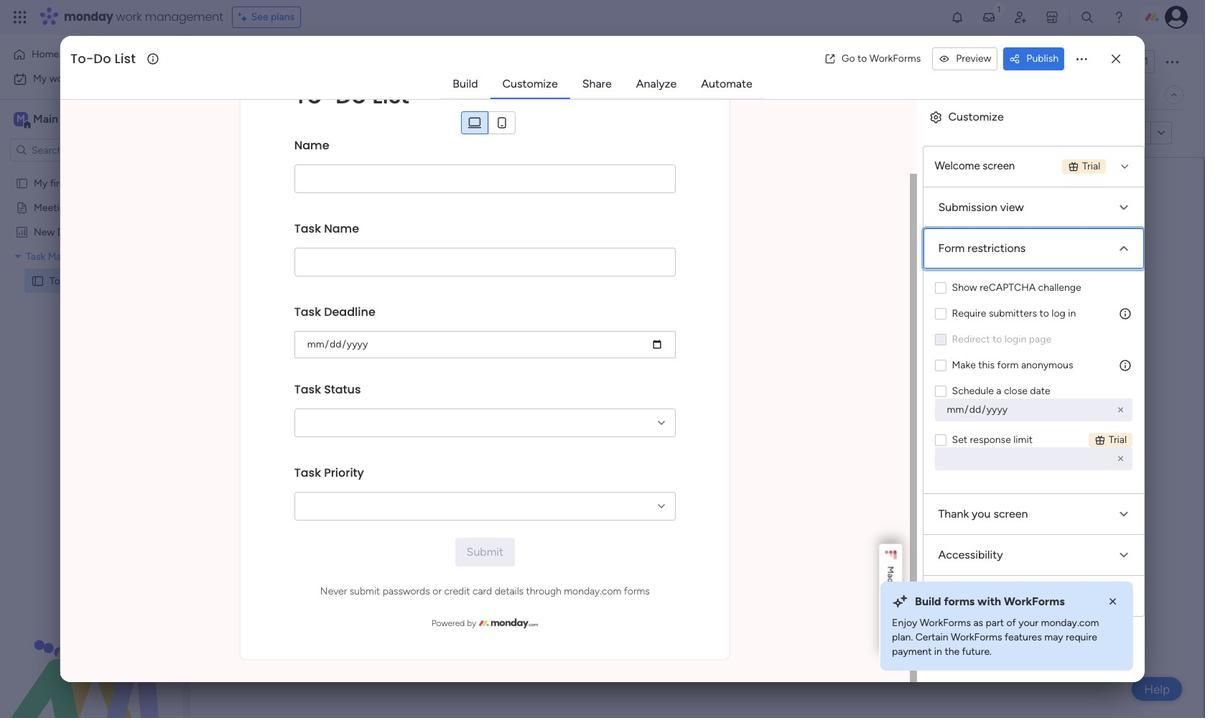 Task type: describe. For each thing, give the bounding box(es) containing it.
submission view
[[939, 200, 1025, 214]]

more actions image
[[1075, 52, 1089, 66]]

/
[[1138, 55, 1142, 68]]

do inside list box
[[65, 274, 77, 287]]

the creation log will not present the submitting user. only users from your account can appear in the creation log image
[[1119, 359, 1133, 373]]

s
[[886, 650, 896, 654]]

e
[[886, 583, 896, 588]]

share link
[[571, 71, 624, 97]]

m for m a d e w i t h w o r k f o r m s
[[886, 567, 896, 574]]

go
[[842, 52, 856, 65]]

2 o from the top
[[886, 634, 896, 639]]

date
[[1031, 385, 1051, 397]]

to- inside list box
[[50, 274, 65, 287]]

let's
[[564, 276, 600, 300]]

main for main table
[[240, 88, 262, 101]]

m
[[886, 642, 896, 650]]

form for edit form
[[244, 127, 265, 139]]

set
[[952, 434, 968, 446]]

task for task name
[[294, 221, 321, 237]]

log
[[1052, 308, 1066, 320]]

part
[[986, 617, 1005, 629]]

monday work management
[[64, 9, 223, 25]]

system
[[110, 250, 144, 262]]

build for build forms with workforms
[[916, 595, 942, 609]]

2 r from the top
[[886, 639, 896, 642]]

as
[[974, 617, 984, 629]]

to for workforms
[[858, 52, 868, 65]]

thank
[[939, 507, 969, 521]]

invite members image
[[1014, 10, 1028, 24]]

i
[[886, 597, 896, 599]]

caret down image
[[15, 251, 21, 261]]

m a d e w i t h w o r k f o r m s button
[[880, 544, 903, 660]]

task_name text field
[[294, 248, 676, 277]]

require
[[952, 308, 987, 320]]

features
[[1005, 632, 1042, 644]]

collapse board header image
[[1169, 89, 1181, 101]]

0 vertical spatial powered
[[288, 126, 334, 140]]

task for task management system
[[26, 250, 46, 262]]

workforms up certain
[[920, 617, 972, 629]]

to-do list inside list box
[[50, 274, 96, 287]]

monday
[[64, 9, 113, 25]]

monday.com inside enjoy workforms as part of your monday.com plan. certain workforms features may require payment in the future.
[[1042, 617, 1100, 629]]

build form
[[671, 332, 724, 345]]

in inside enjoy workforms as part of your monday.com plan. certain workforms features may require payment in the future.
[[935, 646, 943, 658]]

make
[[952, 359, 976, 372]]

form restrictions button
[[924, 229, 1145, 269]]

status
[[324, 382, 361, 398]]

2 vertical spatial by
[[467, 619, 477, 629]]

0 horizontal spatial monday.com
[[564, 586, 622, 598]]

powered inside powered by link
[[432, 619, 465, 629]]

submission view button
[[924, 188, 1145, 228]]

never
[[320, 586, 347, 598]]

new dashboard
[[34, 226, 106, 238]]

table
[[264, 88, 288, 101]]

task priority
[[294, 465, 364, 481]]

form button
[[299, 83, 343, 106]]

preview
[[957, 52, 992, 65]]

build for build
[[453, 77, 478, 91]]

help button
[[1133, 678, 1183, 701]]

of
[[1007, 617, 1017, 629]]

require
[[1066, 632, 1098, 644]]

see plans button
[[232, 6, 301, 28]]

region containing show recaptcha challenge
[[924, 269, 1145, 494]]

kendall parks image
[[1166, 6, 1189, 29]]

meeting notes
[[34, 201, 101, 213]]

lottie animation element
[[0, 573, 183, 719]]

home option
[[9, 43, 175, 66]]

customize link
[[491, 71, 570, 97]]

through
[[526, 586, 562, 598]]

2 horizontal spatial by
[[648, 276, 669, 300]]

0 horizontal spatial automate
[[701, 77, 753, 91]]

restrictions
[[968, 241, 1026, 255]]

0 horizontal spatial your
[[747, 276, 785, 300]]

build forms with workforms alert
[[881, 582, 1134, 671]]

t
[[886, 599, 896, 603]]

workforms up the future.
[[951, 632, 1003, 644]]

name group containing task status
[[294, 372, 676, 455]]

automate link
[[690, 71, 764, 97]]

notifications image
[[951, 10, 965, 24]]

only members, viewers and guests in your account will be able to submit the form image
[[1119, 307, 1133, 321]]

k
[[886, 626, 896, 630]]

search everything image
[[1081, 10, 1095, 24]]

priority
[[324, 465, 364, 481]]

task management system
[[26, 250, 144, 262]]

form for build form
[[699, 332, 724, 345]]

or
[[433, 586, 442, 598]]

edit form button
[[218, 122, 271, 145]]

board
[[70, 177, 97, 189]]

0 vertical spatial screen
[[983, 160, 1015, 172]]

accessibility button
[[924, 535, 1145, 576]]

help
[[1145, 682, 1171, 697]]

publish
[[1027, 52, 1059, 65]]

set response limit
[[952, 434, 1033, 446]]

challenge
[[1039, 282, 1082, 294]]

name group containing task priority
[[294, 455, 676, 538]]

see plans
[[251, 11, 295, 23]]

tab list containing build
[[441, 70, 765, 99]]

a for m
[[886, 574, 896, 578]]

list inside list box
[[80, 274, 96, 287]]

name group containing task name
[[294, 211, 676, 294]]

1 r from the top
[[886, 623, 896, 626]]

0 horizontal spatial by
[[336, 126, 349, 140]]

anonymous
[[1022, 359, 1074, 372]]

activity button
[[1011, 50, 1079, 73]]

workforms inside button
[[870, 52, 921, 65]]

w
[[886, 590, 896, 597]]

to- inside field
[[70, 50, 94, 68]]

integrate
[[951, 88, 993, 101]]

analyze link
[[625, 71, 689, 97]]

my for my first board
[[34, 177, 48, 189]]

redirect to login page
[[952, 333, 1052, 346]]

plan.
[[893, 632, 914, 644]]

building
[[674, 276, 743, 300]]

you
[[972, 507, 991, 521]]

dashboard
[[57, 226, 106, 238]]

invite / 1 button
[[1084, 50, 1155, 73]]

h
[[886, 603, 896, 607]]

task status
[[294, 382, 361, 398]]

public board image for meeting notes
[[15, 200, 29, 214]]

lottie animation image
[[0, 573, 183, 719]]

edit
[[223, 127, 241, 139]]

public board image for to-do list
[[31, 274, 45, 287]]

my first board
[[34, 177, 97, 189]]

d
[[886, 578, 896, 583]]

1 vertical spatial to
[[1040, 308, 1050, 320]]

my for my work
[[33, 73, 47, 85]]

task for task status
[[294, 382, 321, 398]]

the
[[945, 646, 960, 658]]

screen inside dropdown button
[[994, 507, 1029, 521]]

future.
[[963, 646, 992, 658]]

a for schedule
[[997, 385, 1002, 397]]

welcome screen
[[935, 160, 1015, 172]]

task deadline
[[294, 304, 376, 320]]

edit form
[[223, 127, 265, 139]]

close image
[[1107, 595, 1121, 609]]

automate button
[[1072, 83, 1148, 106]]



Task type: vqa. For each thing, say whether or not it's contained in the screenshot.
Assign tasks
no



Task type: locate. For each thing, give the bounding box(es) containing it.
your inside enjoy workforms as part of your monday.com plan. certain workforms features may require payment in the future.
[[1019, 617, 1039, 629]]

build down let's start by building your form
[[671, 332, 696, 345]]

workspace image
[[14, 111, 28, 127]]

trial inside "region"
[[1109, 434, 1128, 446]]

1 horizontal spatial customize
[[949, 110, 1004, 124]]

0 horizontal spatial powered
[[288, 126, 334, 140]]

workspace selection element
[[14, 111, 120, 129]]

1 vertical spatial powered by
[[432, 619, 477, 629]]

main left table
[[240, 88, 262, 101]]

submission
[[939, 200, 998, 214]]

welcome
[[935, 160, 981, 172]]

new
[[34, 226, 55, 238]]

name group containing task deadline
[[294, 294, 676, 372]]

0 horizontal spatial form
[[309, 88, 332, 101]]

to left log
[[1040, 308, 1050, 320]]

region
[[924, 269, 1145, 494]]

1 horizontal spatial powered
[[432, 619, 465, 629]]

let's start by building your form
[[564, 276, 830, 300]]

screen right you
[[994, 507, 1029, 521]]

workspace
[[61, 112, 118, 126]]

customize inside customize link
[[503, 77, 558, 91]]

view
[[1001, 200, 1025, 214]]

public board image up public dashboard icon
[[15, 200, 29, 214]]

1 horizontal spatial work
[[116, 9, 142, 25]]

public dashboard image
[[15, 225, 29, 239]]

0 horizontal spatial powered by
[[288, 126, 349, 140]]

login
[[1005, 333, 1027, 346]]

select product image
[[13, 10, 27, 24]]

1 vertical spatial form
[[939, 241, 965, 255]]

0 vertical spatial to
[[858, 52, 868, 65]]

o up m
[[886, 634, 896, 639]]

r up "f"
[[886, 623, 896, 626]]

build inside alert
[[916, 595, 942, 609]]

make this form anonymous
[[952, 359, 1074, 372]]

public board image for my first board
[[15, 176, 29, 190]]

work down home
[[49, 73, 71, 85]]

monday marketplace image
[[1046, 10, 1060, 24]]

customize down integrate
[[949, 110, 1004, 124]]

may
[[1045, 632, 1064, 644]]

work inside my work option
[[49, 73, 71, 85]]

list
[[294, 45, 330, 78], [115, 50, 136, 68], [372, 79, 410, 111], [80, 274, 96, 287]]

by down card
[[467, 619, 477, 629]]

1 horizontal spatial monday.com
[[1042, 617, 1100, 629]]

form inside "region"
[[998, 359, 1019, 372]]

main for main workspace
[[33, 112, 58, 126]]

1
[[1145, 55, 1149, 68]]

name group containing name
[[294, 127, 676, 211]]

1 horizontal spatial in
[[1069, 308, 1077, 320]]

1 vertical spatial r
[[886, 639, 896, 642]]

work for my
[[49, 73, 71, 85]]

my left first
[[34, 177, 48, 189]]

powered by
[[288, 126, 349, 140], [432, 619, 477, 629]]

help image
[[1112, 10, 1127, 24]]

build forms with workforms
[[916, 595, 1065, 609]]

public board image left first
[[15, 176, 29, 190]]

1 vertical spatial your
[[1019, 617, 1039, 629]]

o
[[886, 617, 896, 623], [886, 634, 896, 639]]

monday.com up require
[[1042, 617, 1100, 629]]

my work link
[[9, 68, 175, 91]]

a inside button
[[886, 574, 896, 578]]

my inside list box
[[34, 177, 48, 189]]

my inside option
[[33, 73, 47, 85]]

workforms up "of"
[[1005, 595, 1065, 609]]

list inside field
[[115, 50, 136, 68]]

r down "f"
[[886, 639, 896, 642]]

a up e
[[886, 574, 896, 578]]

1 vertical spatial build
[[671, 332, 696, 345]]

m a d e w i t h w o r k f o r m s
[[886, 567, 896, 654]]

0 vertical spatial in
[[1069, 308, 1077, 320]]

certain
[[916, 632, 949, 644]]

monday_logo_full image
[[479, 617, 539, 631]]

payment
[[893, 646, 932, 658]]

analyze
[[636, 77, 677, 91]]

schedule a close date
[[952, 385, 1051, 397]]

add view image
[[352, 89, 358, 100]]

list box
[[0, 168, 183, 487]]

enjoy
[[893, 617, 918, 629]]

in left the
[[935, 646, 943, 658]]

1 vertical spatial monday.com
[[1042, 617, 1100, 629]]

schedule
[[952, 385, 994, 397]]

0 horizontal spatial in
[[935, 646, 943, 658]]

build inside tab list
[[453, 77, 478, 91]]

0 horizontal spatial build
[[453, 77, 478, 91]]

a left the close
[[997, 385, 1002, 397]]

1 horizontal spatial m
[[886, 567, 896, 574]]

1 vertical spatial m
[[886, 567, 896, 574]]

in inside "region"
[[1069, 308, 1077, 320]]

to left login
[[993, 333, 1003, 346]]

enjoy workforms as part of your monday.com plan. certain workforms features may require payment in the future.
[[893, 617, 1100, 658]]

copy form link
[[1080, 126, 1145, 139]]

powered by inside powered by link
[[432, 619, 477, 629]]

0 vertical spatial a
[[997, 385, 1002, 397]]

1 name group from the top
[[294, 127, 676, 211]]

invite
[[1111, 55, 1136, 68]]

automate inside button
[[1098, 88, 1143, 101]]

0 horizontal spatial trial
[[1083, 160, 1101, 172]]

do
[[258, 45, 289, 78], [94, 50, 111, 68], [335, 79, 366, 111], [65, 274, 77, 287]]

m left "main workspace"
[[17, 113, 25, 125]]

m up d on the right of page
[[886, 567, 896, 574]]

to-do list inside field
[[70, 50, 136, 68]]

customize right build link
[[503, 77, 558, 91]]

powered by link
[[294, 617, 676, 631]]

0 vertical spatial public board image
[[15, 176, 29, 190]]

5 name group from the top
[[294, 455, 676, 538]]

0 horizontal spatial work
[[49, 73, 71, 85]]

1 horizontal spatial automate
[[1098, 88, 1143, 101]]

2 vertical spatial build
[[916, 595, 942, 609]]

2 horizontal spatial to
[[1040, 308, 1050, 320]]

build left customize link
[[453, 77, 478, 91]]

1 horizontal spatial powered by
[[432, 619, 477, 629]]

group
[[461, 111, 516, 135]]

build inside button
[[671, 332, 696, 345]]

name text field
[[294, 165, 676, 193]]

automate right analyze
[[701, 77, 753, 91]]

1 horizontal spatial forms
[[945, 595, 975, 609]]

link
[[1130, 126, 1145, 139]]

my work
[[33, 73, 71, 85]]

0 horizontal spatial m
[[17, 113, 25, 125]]

automate
[[701, 77, 753, 91], [1098, 88, 1143, 101]]

1 horizontal spatial main
[[240, 88, 262, 101]]

1 horizontal spatial a
[[997, 385, 1002, 397]]

3 name group from the top
[[294, 294, 676, 372]]

work
[[116, 9, 142, 25], [49, 73, 71, 85]]

Choose a date date field
[[294, 331, 676, 359]]

m for m
[[17, 113, 25, 125]]

1 horizontal spatial build
[[671, 332, 696, 345]]

0 vertical spatial monday.com
[[564, 586, 622, 598]]

work right monday
[[116, 9, 142, 25]]

to inside button
[[858, 52, 868, 65]]

form inside button
[[309, 88, 332, 101]]

go to workforms button
[[819, 47, 927, 70]]

accessibility
[[939, 548, 1004, 562]]

form
[[309, 88, 332, 101], [939, 241, 965, 255]]

0 horizontal spatial a
[[886, 574, 896, 578]]

form for form restrictions
[[939, 241, 965, 255]]

task for task deadline
[[294, 304, 321, 320]]

4 name group from the top
[[294, 372, 676, 455]]

option
[[0, 170, 183, 173]]

response
[[970, 434, 1012, 446]]

monday.com
[[564, 586, 622, 598], [1042, 617, 1100, 629]]

work for monday
[[116, 9, 142, 25]]

1 horizontal spatial trial
[[1109, 434, 1128, 446]]

form inside dropdown button
[[939, 241, 965, 255]]

form for copy form link
[[1106, 126, 1128, 139]]

0 vertical spatial r
[[886, 623, 896, 626]]

your right building
[[747, 276, 785, 300]]

invite / 1
[[1111, 55, 1149, 68]]

1 vertical spatial screen
[[994, 507, 1029, 521]]

main workspace
[[33, 112, 118, 126]]

customize
[[503, 77, 558, 91], [949, 110, 1004, 124]]

0 vertical spatial build
[[453, 77, 478, 91]]

start
[[605, 276, 644, 300]]

main right workspace "image"
[[33, 112, 58, 126]]

require submitters to log in
[[952, 308, 1077, 320]]

build up enjoy
[[916, 595, 942, 609]]

1 vertical spatial my
[[34, 177, 48, 189]]

your up features
[[1019, 617, 1039, 629]]

screen right welcome
[[983, 160, 1015, 172]]

monday.com right through
[[564, 586, 622, 598]]

powered by down form button
[[288, 126, 349, 140]]

form for form
[[309, 88, 332, 101]]

credit
[[444, 586, 470, 598]]

2 vertical spatial to
[[993, 333, 1003, 346]]

f
[[886, 630, 896, 634]]

by right start
[[648, 276, 669, 300]]

my work option
[[9, 68, 175, 91]]

2 name group from the top
[[294, 211, 676, 294]]

automate down invite / 1 button
[[1098, 88, 1143, 101]]

1 image
[[993, 1, 1006, 17]]

0 vertical spatial main
[[240, 88, 262, 101]]

0 vertical spatial o
[[886, 617, 896, 623]]

form left add view "image"
[[309, 88, 332, 101]]

task for task priority
[[294, 465, 321, 481]]

0 vertical spatial trial
[[1083, 160, 1101, 172]]

form up the show in the right of the page
[[939, 241, 965, 255]]

0 vertical spatial by
[[336, 126, 349, 140]]

task
[[294, 221, 321, 237], [26, 250, 46, 262], [294, 304, 321, 320], [294, 382, 321, 398], [294, 465, 321, 481]]

1 vertical spatial public board image
[[15, 200, 29, 214]]

1 horizontal spatial by
[[467, 619, 477, 629]]

name group
[[294, 127, 676, 211], [294, 211, 676, 294], [294, 294, 676, 372], [294, 372, 676, 455], [294, 455, 676, 538]]

1 horizontal spatial form
[[939, 241, 965, 255]]

2 horizontal spatial build
[[916, 595, 942, 609]]

list box containing my first board
[[0, 168, 183, 487]]

screen
[[983, 160, 1015, 172], [994, 507, 1029, 521]]

copy form link button
[[1053, 121, 1151, 144]]

0 vertical spatial form
[[309, 88, 332, 101]]

public board image down new
[[31, 274, 45, 287]]

1 vertical spatial main
[[33, 112, 58, 126]]

0 vertical spatial my
[[33, 73, 47, 85]]

task inside list box
[[26, 250, 46, 262]]

1 vertical spatial work
[[49, 73, 71, 85]]

to-
[[218, 45, 258, 78], [70, 50, 94, 68], [294, 79, 335, 111], [50, 274, 65, 287]]

0 vertical spatial m
[[17, 113, 25, 125]]

0 horizontal spatial forms
[[624, 586, 650, 598]]

1 vertical spatial customize
[[949, 110, 1004, 124]]

build link
[[441, 71, 490, 97]]

1 vertical spatial o
[[886, 634, 896, 639]]

forms inside alert
[[945, 595, 975, 609]]

1 horizontal spatial your
[[1019, 617, 1039, 629]]

0 horizontal spatial to
[[858, 52, 868, 65]]

1 o from the top
[[886, 617, 896, 623]]

never submit passwords or credit card details through monday.com forms
[[320, 586, 650, 598]]

o up k
[[886, 617, 896, 623]]

Search in workspace field
[[30, 142, 120, 158]]

0 vertical spatial name
[[294, 137, 329, 154]]

this
[[979, 359, 995, 372]]

my down home
[[33, 73, 47, 85]]

show
[[952, 282, 978, 294]]

m inside button
[[886, 567, 896, 574]]

recaptcha
[[980, 282, 1036, 294]]

by
[[336, 126, 349, 140], [648, 276, 669, 300], [467, 619, 477, 629]]

meeting
[[34, 201, 71, 213]]

1 vertical spatial in
[[935, 646, 943, 658]]

page
[[1030, 333, 1052, 346]]

redirect
[[952, 333, 991, 346]]

0 horizontal spatial customize
[[503, 77, 558, 91]]

preview button
[[933, 47, 998, 70]]

0 vertical spatial work
[[116, 9, 142, 25]]

1 vertical spatial trial
[[1109, 434, 1128, 446]]

copy
[[1080, 126, 1104, 139]]

2 vertical spatial public board image
[[31, 274, 45, 287]]

notes
[[73, 201, 101, 213]]

0 horizontal spatial main
[[33, 112, 58, 126]]

w
[[886, 610, 896, 618]]

main table
[[240, 88, 288, 101]]

build for build form
[[671, 332, 696, 345]]

workforms right go
[[870, 52, 921, 65]]

see
[[251, 11, 268, 23]]

do inside field
[[94, 50, 111, 68]]

To-Do List field
[[67, 50, 145, 68]]

home link
[[9, 43, 175, 66]]

form restrictions
[[939, 241, 1026, 255]]

update feed image
[[982, 10, 997, 24]]

0 vertical spatial powered by
[[288, 126, 349, 140]]

submit
[[350, 586, 380, 598]]

in right log
[[1069, 308, 1077, 320]]

to for login
[[993, 333, 1003, 346]]

to-do list
[[218, 45, 330, 78], [70, 50, 136, 68], [294, 79, 410, 111], [50, 274, 96, 287]]

m inside workspace "image"
[[17, 113, 25, 125]]

1 vertical spatial a
[[886, 574, 896, 578]]

1 horizontal spatial to
[[993, 333, 1003, 346]]

integrate button
[[927, 80, 1066, 110]]

main inside "button"
[[240, 88, 262, 101]]

powered by down credit
[[432, 619, 477, 629]]

1 vertical spatial powered
[[432, 619, 465, 629]]

0 vertical spatial customize
[[503, 77, 558, 91]]

to right go
[[858, 52, 868, 65]]

0 vertical spatial your
[[747, 276, 785, 300]]

public board image
[[15, 176, 29, 190], [15, 200, 29, 214], [31, 274, 45, 287]]

with
[[978, 595, 1002, 609]]

tab list
[[441, 70, 765, 99]]

1 vertical spatial name
[[324, 221, 359, 237]]

by down form button
[[336, 126, 349, 140]]

1 vertical spatial by
[[648, 276, 669, 300]]

limit
[[1014, 434, 1033, 446]]

main inside workspace selection element
[[33, 112, 58, 126]]

powered down credit
[[432, 619, 465, 629]]

main
[[240, 88, 262, 101], [33, 112, 58, 126]]

powered down form button
[[288, 126, 334, 140]]

share
[[583, 77, 612, 91]]



